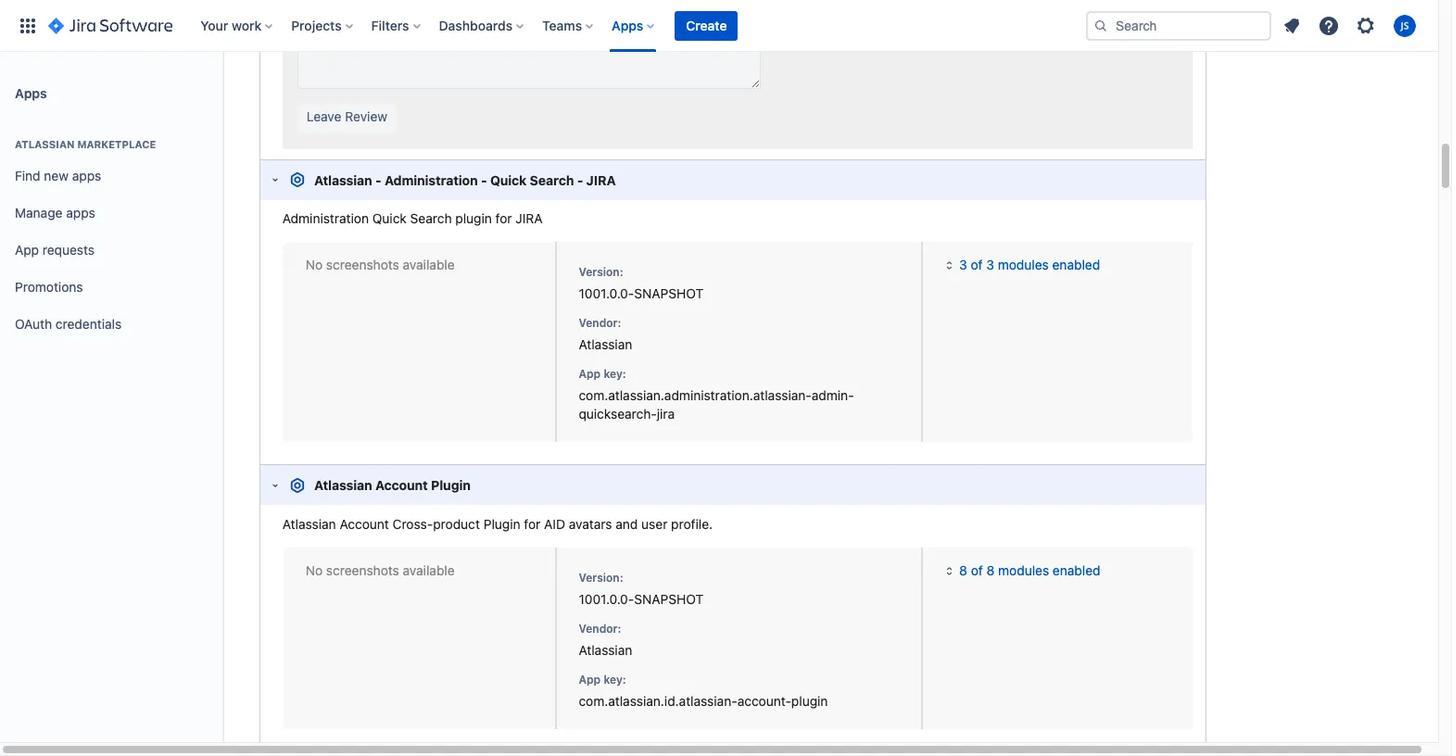 Task type: locate. For each thing, give the bounding box(es) containing it.
apps right teams dropdown button
[[612, 17, 643, 33]]

1 horizontal spatial 3
[[986, 257, 994, 272]]

1 8 from the left
[[959, 562, 967, 578]]

1 vertical spatial app
[[579, 367, 601, 381]]

com.atlassian.administration.atlassian-
[[579, 387, 812, 403]]

work
[[232, 17, 262, 33]]

screenshots down cross-
[[326, 562, 399, 578]]

help image
[[1318, 14, 1340, 37]]

0 vertical spatial screenshots
[[326, 257, 399, 272]]

2 no screenshots available from the top
[[306, 562, 455, 578]]

plugin
[[455, 210, 492, 226], [791, 693, 828, 709]]

atlassian account cross-product plugin for aid avatars and user profile.
[[282, 516, 713, 532]]

apps up requests
[[66, 204, 95, 220]]

apps
[[72, 167, 101, 183], [66, 204, 95, 220]]

app up quicksearch-
[[579, 367, 601, 381]]

1 vertical spatial administration
[[282, 210, 369, 226]]

vendor: atlassian
[[579, 316, 632, 352], [579, 621, 632, 658]]

of
[[971, 257, 983, 272], [971, 562, 983, 578]]

avatars
[[569, 516, 612, 532]]

version: 1001.0.0-snapshot for administration quick search plugin for jira
[[579, 265, 704, 301]]

1 vertical spatial of
[[971, 562, 983, 578]]

0 vertical spatial quick
[[490, 172, 527, 188]]

1 vertical spatial plugin
[[483, 516, 520, 532]]

0 horizontal spatial for
[[495, 210, 512, 226]]

no screenshots available down administration quick search plugin for jira
[[306, 257, 455, 272]]

0 vertical spatial version:
[[579, 265, 623, 279]]

1 vertical spatial modules
[[998, 562, 1049, 578]]

0 horizontal spatial 3
[[959, 257, 967, 272]]

no screenshots available down cross-
[[306, 562, 455, 578]]

key: inside the app key: com.atlassian.id.atlassian-account-plugin
[[604, 672, 626, 686]]

1 version: 1001.0.0-snapshot from the top
[[579, 265, 704, 301]]

1 horizontal spatial search
[[530, 172, 574, 188]]

1 enabled from the top
[[1052, 257, 1100, 272]]

0 vertical spatial app
[[15, 241, 39, 257]]

settings image
[[1355, 14, 1377, 37]]

0 vertical spatial account
[[375, 478, 428, 493]]

1 vendor: from the top
[[579, 316, 621, 330]]

apps
[[612, 17, 643, 33], [15, 85, 47, 101]]

no screenshots available
[[306, 257, 455, 272], [306, 562, 455, 578]]

for
[[495, 210, 512, 226], [524, 516, 541, 532]]

1 1001.0.0- from the top
[[579, 285, 634, 301]]

your work
[[200, 17, 262, 33]]

your work button
[[195, 11, 280, 40]]

atlassian account plugin
[[314, 478, 471, 493]]

2 vendor: atlassian from the top
[[579, 621, 632, 658]]

atlassian for atlassian marketplace
[[15, 138, 75, 150]]

vendor:
[[579, 316, 621, 330], [579, 621, 621, 635]]

key: inside the app key: com.atlassian.administration.atlassian-admin- quicksearch-jira
[[604, 367, 626, 381]]

1 vendor: atlassian from the top
[[579, 316, 632, 352]]

1 vertical spatial enabled
[[1053, 562, 1100, 578]]

leave review link
[[297, 102, 397, 132]]

1 vertical spatial vendor:
[[579, 621, 621, 635]]

1001.0.0-
[[579, 285, 634, 301], [579, 591, 634, 607]]

for left aid
[[524, 516, 541, 532]]

jira software image
[[48, 14, 173, 37], [48, 14, 173, 37]]

2 1001.0.0- from the top
[[579, 591, 634, 607]]

1 vertical spatial apps
[[66, 204, 95, 220]]

vendor: atlassian up quicksearch-
[[579, 316, 632, 352]]

0 horizontal spatial -
[[375, 172, 381, 188]]

1 snapshot from the top
[[634, 285, 704, 301]]

screenshots for quick
[[326, 257, 399, 272]]

0 vertical spatial administration
[[385, 172, 478, 188]]

account for cross-
[[340, 516, 389, 532]]

available for cross-
[[403, 562, 455, 578]]

1 horizontal spatial administration
[[385, 172, 478, 188]]

1 horizontal spatial for
[[524, 516, 541, 532]]

1 vertical spatial screenshots
[[326, 562, 399, 578]]

atlassian link up com.atlassian.id.atlassian-
[[579, 642, 632, 658]]

2 snapshot from the top
[[634, 591, 704, 607]]

account down atlassian account plugin
[[340, 516, 389, 532]]

atlassian link up quicksearch-
[[579, 336, 632, 352]]

plugin
[[431, 478, 471, 493], [483, 516, 520, 532]]

app
[[15, 241, 39, 257], [579, 367, 601, 381], [579, 672, 601, 686]]

0 vertical spatial apps
[[72, 167, 101, 183]]

0 vertical spatial key:
[[604, 367, 626, 381]]

2 horizontal spatial -
[[577, 172, 583, 188]]

1 vertical spatial plugin
[[791, 693, 828, 709]]

atlassian - administration - quick search - jira
[[314, 172, 616, 188]]

0 vertical spatial vendor:
[[579, 316, 621, 330]]

2 of from the top
[[971, 562, 983, 578]]

1 atlassian link from the top
[[579, 336, 632, 352]]

1 horizontal spatial 8
[[987, 562, 995, 578]]

0 horizontal spatial apps
[[15, 85, 47, 101]]

0 vertical spatial no
[[306, 257, 323, 272]]

available down administration quick search plugin for jira
[[403, 257, 455, 272]]

marketplace
[[77, 138, 156, 150]]

2 vendor: from the top
[[579, 621, 621, 635]]

snapshot
[[634, 285, 704, 301], [634, 591, 704, 607]]

key: up quicksearch-
[[604, 367, 626, 381]]

teams button
[[537, 11, 601, 40]]

administration quick search plugin for jira
[[282, 210, 543, 226]]

dashboards button
[[433, 11, 531, 40]]

0 vertical spatial of
[[971, 257, 983, 272]]

1 vertical spatial version:
[[579, 570, 623, 584]]

0 vertical spatial snapshot
[[634, 285, 704, 301]]

vendor: atlassian up com.atlassian.id.atlassian-
[[579, 621, 632, 658]]

3 of 3 modules enabled link
[[943, 257, 1100, 272]]

atlassian for atlassian account cross-product plugin for aid avatars and user profile.
[[282, 516, 336, 532]]

1 horizontal spatial apps
[[612, 17, 643, 33]]

1 screenshots from the top
[[326, 257, 399, 272]]

1 vertical spatial version: 1001.0.0-snapshot
[[579, 570, 704, 607]]

2 key: from the top
[[604, 672, 626, 686]]

1 of from the top
[[971, 257, 983, 272]]

manage apps link
[[7, 195, 215, 232]]

app requests link
[[7, 232, 215, 269]]

2 version: 1001.0.0-snapshot from the top
[[579, 570, 704, 607]]

no
[[306, 257, 323, 272], [306, 562, 323, 578]]

find new apps
[[15, 167, 101, 183]]

screenshots down administration quick search plugin for jira
[[326, 257, 399, 272]]

account
[[375, 478, 428, 493], [340, 516, 389, 532]]

1 vertical spatial search
[[410, 210, 452, 226]]

no screenshots available for account
[[306, 562, 455, 578]]

1 - from the left
[[375, 172, 381, 188]]

snapshot for administration quick search plugin for jira
[[634, 285, 704, 301]]

search
[[530, 172, 574, 188], [410, 210, 452, 226]]

1 vertical spatial key:
[[604, 672, 626, 686]]

cross-
[[393, 516, 433, 532]]

1 vertical spatial snapshot
[[634, 591, 704, 607]]

1 vertical spatial 1001.0.0-
[[579, 591, 634, 607]]

app down manage
[[15, 241, 39, 257]]

find
[[15, 167, 40, 183]]

available
[[403, 257, 455, 272], [403, 562, 455, 578]]

com.atlassian.id.atlassian-
[[579, 693, 737, 709]]

atlassian link
[[579, 336, 632, 352], [579, 642, 632, 658]]

0 vertical spatial modules
[[998, 257, 1049, 272]]

app inside atlassian marketplace group
[[15, 241, 39, 257]]

0 vertical spatial enabled
[[1052, 257, 1100, 272]]

account up cross-
[[375, 478, 428, 493]]

0 horizontal spatial 8
[[959, 562, 967, 578]]

None text field
[[297, 0, 761, 89]]

1 available from the top
[[403, 257, 455, 272]]

search image
[[1094, 18, 1108, 33]]

manage
[[15, 204, 63, 220]]

0 vertical spatial vendor: atlassian
[[579, 316, 632, 352]]

key: up com.atlassian.id.atlassian-
[[604, 672, 626, 686]]

2 enabled from the top
[[1053, 562, 1100, 578]]

banner
[[0, 0, 1438, 52]]

1 horizontal spatial plugin
[[791, 693, 828, 709]]

jira
[[586, 172, 616, 188], [516, 210, 543, 226]]

administration
[[385, 172, 478, 188], [282, 210, 369, 226]]

1 vertical spatial available
[[403, 562, 455, 578]]

0 horizontal spatial plugin
[[455, 210, 492, 226]]

1 vertical spatial no
[[306, 562, 323, 578]]

3
[[959, 257, 967, 272], [986, 257, 994, 272]]

0 horizontal spatial jira
[[516, 210, 543, 226]]

0 vertical spatial atlassian link
[[579, 336, 632, 352]]

1 no from the top
[[306, 257, 323, 272]]

appswitcher icon image
[[17, 14, 39, 37]]

of for 8
[[971, 562, 983, 578]]

quicksearch-
[[579, 406, 657, 422]]

atlassian inside group
[[15, 138, 75, 150]]

plugin right product
[[483, 516, 520, 532]]

1 vertical spatial atlassian link
[[579, 642, 632, 658]]

apps down appswitcher icon
[[15, 85, 47, 101]]

1 vertical spatial for
[[524, 516, 541, 532]]

apps inside find new apps link
[[72, 167, 101, 183]]

promotions link
[[7, 269, 215, 306]]

user
[[641, 516, 668, 532]]

0 vertical spatial available
[[403, 257, 455, 272]]

1 vertical spatial apps
[[15, 85, 47, 101]]

1 horizontal spatial -
[[481, 172, 487, 188]]

atlassian marketplace group
[[7, 119, 215, 348]]

product
[[433, 516, 480, 532]]

1 vertical spatial no screenshots available
[[306, 562, 455, 578]]

projects
[[291, 17, 342, 33]]

screenshots
[[326, 257, 399, 272], [326, 562, 399, 578]]

0 vertical spatial plugin
[[431, 478, 471, 493]]

key:
[[604, 367, 626, 381], [604, 672, 626, 686]]

1 3 from the left
[[959, 257, 967, 272]]

apps right new
[[72, 167, 101, 183]]

1 no screenshots available from the top
[[306, 257, 455, 272]]

0 vertical spatial 1001.0.0-
[[579, 285, 634, 301]]

notifications image
[[1281, 14, 1303, 37]]

app up com.atlassian.id.atlassian-
[[579, 672, 601, 686]]

0 vertical spatial version: 1001.0.0-snapshot
[[579, 265, 704, 301]]

quick
[[490, 172, 527, 188], [372, 210, 407, 226]]

version: 1001.0.0-snapshot
[[579, 265, 704, 301], [579, 570, 704, 607]]

8 of 8 modules enabled link
[[943, 562, 1100, 578]]

2 atlassian link from the top
[[579, 642, 632, 658]]

create
[[686, 17, 727, 33]]

0 horizontal spatial search
[[410, 210, 452, 226]]

1 vertical spatial jira
[[516, 210, 543, 226]]

filters
[[371, 17, 409, 33]]

atlassian link for com.atlassian.id.atlassian-
[[579, 642, 632, 658]]

2 no from the top
[[306, 562, 323, 578]]

plugin up product
[[431, 478, 471, 493]]

enabled
[[1052, 257, 1100, 272], [1053, 562, 1100, 578]]

1 vertical spatial account
[[340, 516, 389, 532]]

1 key: from the top
[[604, 367, 626, 381]]

aid
[[544, 516, 565, 532]]

-
[[375, 172, 381, 188], [481, 172, 487, 188], [577, 172, 583, 188]]

modules
[[998, 257, 1049, 272], [998, 562, 1049, 578]]

version:
[[579, 265, 623, 279], [579, 570, 623, 584]]

find new apps link
[[7, 158, 215, 195]]

atlassian
[[15, 138, 75, 150], [314, 172, 372, 188], [579, 336, 632, 352], [314, 478, 372, 493], [282, 516, 336, 532], [579, 642, 632, 658]]

8
[[959, 562, 967, 578], [987, 562, 995, 578]]

app for app requests
[[15, 241, 39, 257]]

atlassian for atlassian - administration - quick search - jira
[[314, 172, 372, 188]]

0 horizontal spatial quick
[[372, 210, 407, 226]]

1001.0.0- for jira
[[579, 285, 634, 301]]

1 version: from the top
[[579, 265, 623, 279]]

1 vertical spatial quick
[[372, 210, 407, 226]]

1 horizontal spatial jira
[[586, 172, 616, 188]]

app inside the app key: com.atlassian.id.atlassian-account-plugin
[[579, 672, 601, 686]]

profile.
[[671, 516, 713, 532]]

1 vertical spatial vendor: atlassian
[[579, 621, 632, 658]]

2 vertical spatial app
[[579, 672, 601, 686]]

requests
[[42, 241, 95, 257]]

modules for 3
[[998, 257, 1049, 272]]

sidebar navigation image
[[202, 74, 243, 111]]

2 available from the top
[[403, 562, 455, 578]]

no screenshots available for quick
[[306, 257, 455, 272]]

create button
[[675, 11, 738, 40]]

2 screenshots from the top
[[326, 562, 399, 578]]

your
[[200, 17, 228, 33]]

0 vertical spatial apps
[[612, 17, 643, 33]]

app inside the app key: com.atlassian.administration.atlassian-admin- quicksearch-jira
[[579, 367, 601, 381]]

2 version: from the top
[[579, 570, 623, 584]]

version: for for
[[579, 570, 623, 584]]

available down cross-
[[403, 562, 455, 578]]

0 vertical spatial no screenshots available
[[306, 257, 455, 272]]

for down atlassian - administration - quick search - jira on the top of page
[[495, 210, 512, 226]]



Task type: vqa. For each thing, say whether or not it's contained in the screenshot.
PROMOTIONS link at the top of the page
yes



Task type: describe. For each thing, give the bounding box(es) containing it.
review
[[345, 108, 387, 124]]

atlassian link for com.atlassian.administration.atlassian-
[[579, 336, 632, 352]]

key: for com.atlassian.id.atlassian-account-plugin
[[604, 672, 626, 686]]

of for 3
[[971, 257, 983, 272]]

apps button
[[606, 11, 662, 40]]

leave
[[307, 108, 341, 124]]

app for app key: com.atlassian.administration.atlassian-admin- quicksearch-jira
[[579, 367, 601, 381]]

apps inside manage apps link
[[66, 204, 95, 220]]

oauth credentials
[[15, 316, 122, 331]]

vendor: for com.atlassian.administration.atlassian-
[[579, 316, 621, 330]]

your profile and settings image
[[1394, 14, 1416, 37]]

jira
[[657, 406, 675, 422]]

and
[[616, 516, 638, 532]]

app requests
[[15, 241, 95, 257]]

vendor: atlassian for com.atlassian.administration.atlassian-
[[579, 316, 632, 352]]

no for atlassian
[[306, 562, 323, 578]]

manage apps
[[15, 204, 95, 220]]

version: for jira
[[579, 265, 623, 279]]

0 horizontal spatial plugin
[[431, 478, 471, 493]]

available for search
[[403, 257, 455, 272]]

0 vertical spatial search
[[530, 172, 574, 188]]

account for plugin
[[375, 478, 428, 493]]

0 vertical spatial for
[[495, 210, 512, 226]]

0 vertical spatial plugin
[[455, 210, 492, 226]]

vendor: atlassian for com.atlassian.id.atlassian-
[[579, 621, 632, 658]]

oauth
[[15, 316, 52, 331]]

oauth credentials link
[[7, 306, 215, 343]]

banner containing your work
[[0, 0, 1438, 52]]

modules for 8
[[998, 562, 1049, 578]]

2 3 from the left
[[986, 257, 994, 272]]

0 vertical spatial jira
[[586, 172, 616, 188]]

credentials
[[56, 316, 122, 331]]

plugin inside the app key: com.atlassian.id.atlassian-account-plugin
[[791, 693, 828, 709]]

version: 1001.0.0-snapshot for atlassian account cross-product plugin for aid avatars and user profile.
[[579, 570, 704, 607]]

3 of 3 modules enabled
[[959, 257, 1100, 272]]

leave review
[[307, 108, 387, 124]]

3 - from the left
[[577, 172, 583, 188]]

1 horizontal spatial quick
[[490, 172, 527, 188]]

enabled for 3 of 3 modules enabled
[[1052, 257, 1100, 272]]

filters button
[[366, 11, 428, 40]]

2 - from the left
[[481, 172, 487, 188]]

new
[[44, 167, 69, 183]]

vendor: for com.atlassian.id.atlassian-
[[579, 621, 621, 635]]

atlassian for atlassian account plugin
[[314, 478, 372, 493]]

key: for com.atlassian.administration.atlassian-admin- quicksearch-jira
[[604, 367, 626, 381]]

app key: com.atlassian.administration.atlassian-admin- quicksearch-jira
[[579, 367, 854, 422]]

screenshots for account
[[326, 562, 399, 578]]

admin-
[[812, 387, 854, 403]]

0 horizontal spatial administration
[[282, 210, 369, 226]]

atlassian marketplace
[[15, 138, 156, 150]]

promotions
[[15, 279, 83, 294]]

apps inside popup button
[[612, 17, 643, 33]]

projects button
[[286, 11, 360, 40]]

2 8 from the left
[[987, 562, 995, 578]]

primary element
[[11, 0, 1086, 51]]

8 of 8 modules enabled
[[959, 562, 1100, 578]]

dashboards
[[439, 17, 513, 33]]

no for administration
[[306, 257, 323, 272]]

enabled for 8 of 8 modules enabled
[[1053, 562, 1100, 578]]

teams
[[542, 17, 582, 33]]

snapshot for atlassian account cross-product plugin for aid avatars and user profile.
[[634, 591, 704, 607]]

app key: com.atlassian.id.atlassian-account-plugin
[[579, 672, 828, 709]]

Search field
[[1086, 11, 1271, 40]]

1001.0.0- for for
[[579, 591, 634, 607]]

account-
[[737, 693, 791, 709]]

1 horizontal spatial plugin
[[483, 516, 520, 532]]

app for app key: com.atlassian.id.atlassian-account-plugin
[[579, 672, 601, 686]]



